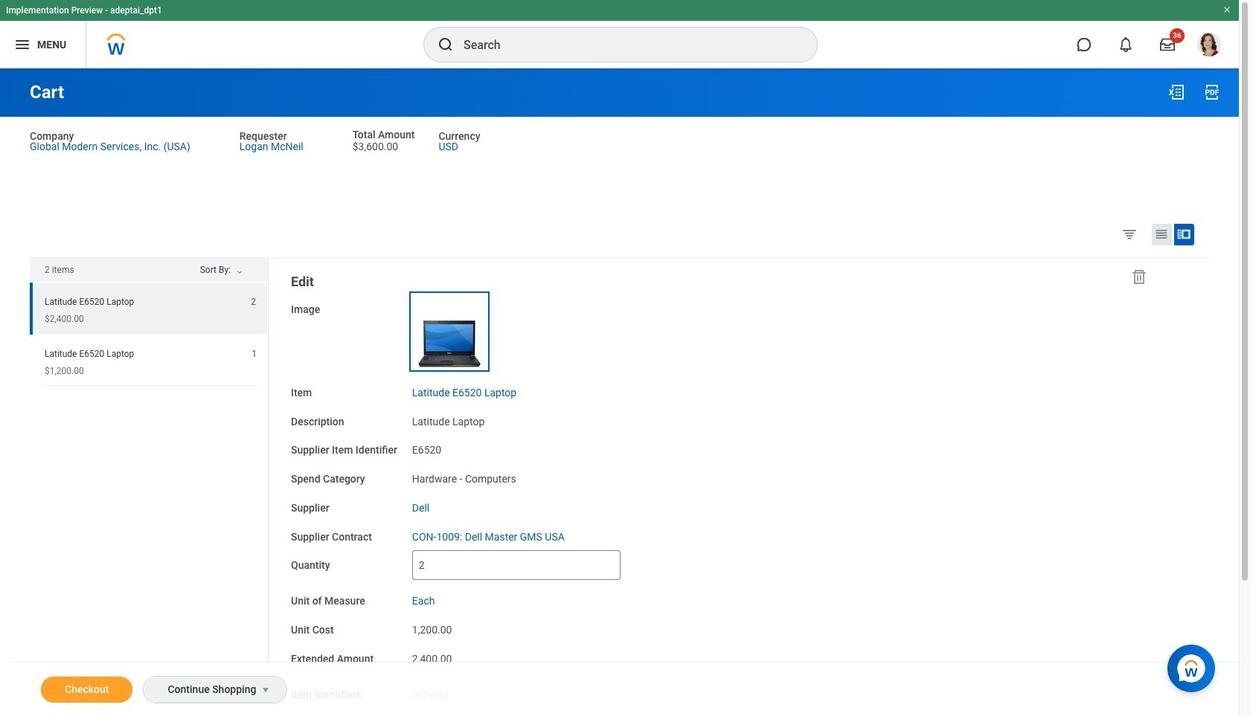 Task type: vqa. For each thing, say whether or not it's contained in the screenshot.
first To from the left
no



Task type: describe. For each thing, give the bounding box(es) containing it.
notifications large image
[[1119, 37, 1134, 52]]

select to filter grid data image
[[1122, 226, 1138, 242]]

profile logan mcneil image
[[1198, 33, 1222, 60]]

hardware - computers element
[[412, 471, 516, 485]]

export to excel image
[[1168, 83, 1186, 101]]

e6520.jpg image
[[412, 295, 487, 369]]

justify image
[[13, 36, 31, 54]]

search image
[[437, 36, 455, 54]]

delete image
[[1131, 268, 1149, 286]]

inbox large image
[[1161, 37, 1175, 52]]

item list list box
[[30, 283, 268, 386]]

navigation pane region
[[269, 258, 1167, 717]]

Search Workday  search field
[[464, 28, 787, 61]]



Task type: locate. For each thing, give the bounding box(es) containing it.
chevron down image
[[231, 269, 249, 280]]

Toggle to List Detail view radio
[[1175, 224, 1195, 246]]

toggle to list detail view image
[[1177, 227, 1192, 242]]

none text field inside navigation pane region
[[412, 551, 621, 581]]

None text field
[[412, 551, 621, 581]]

region
[[30, 258, 269, 717]]

caret down image
[[257, 685, 275, 697]]

banner
[[0, 0, 1240, 68]]

Toggle to Grid view radio
[[1152, 224, 1173, 246]]

option group
[[1119, 223, 1206, 249]]

toggle to grid view image
[[1155, 227, 1170, 242]]

close environment banner image
[[1223, 5, 1232, 14]]

arrow down image
[[249, 266, 267, 276]]

main content
[[0, 68, 1240, 717]]

view printable version (pdf) image
[[1204, 83, 1222, 101]]



